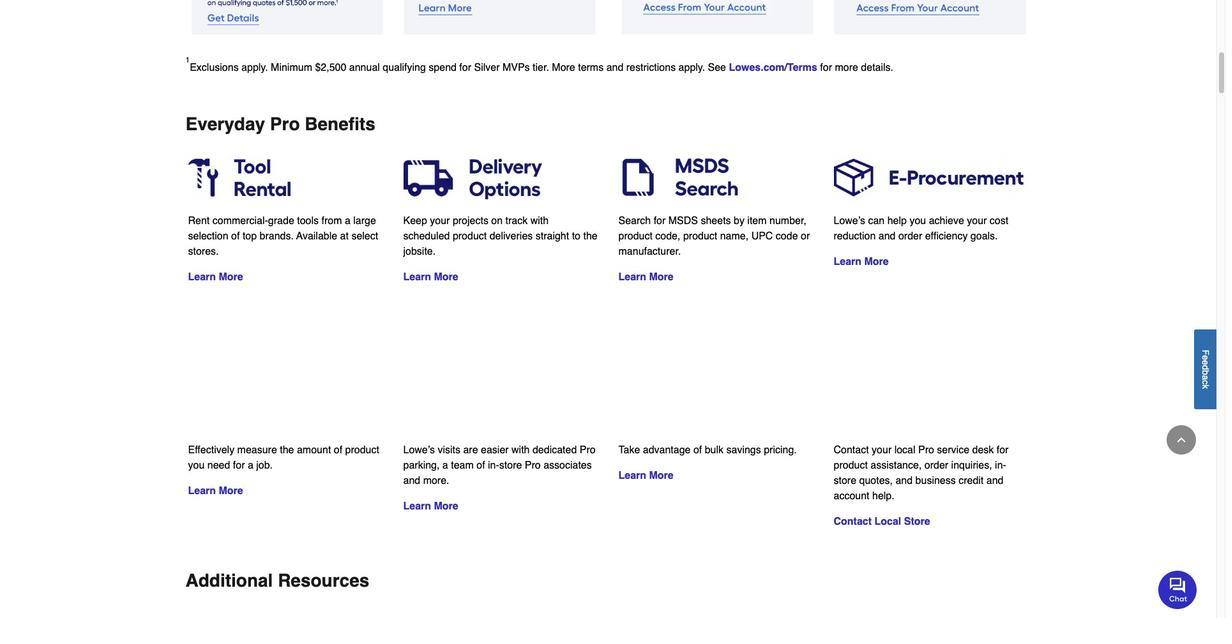 Task type: describe. For each thing, give the bounding box(es) containing it.
spend
[[429, 62, 457, 73]]

are
[[463, 445, 478, 456]]

restrictions
[[626, 62, 676, 73]]

product inside effectively measure the amount of product you need for a job.
[[345, 445, 379, 456]]

take
[[618, 445, 640, 456]]

associates
[[544, 460, 592, 471]]

goals.
[[971, 230, 998, 242]]

achieve
[[929, 215, 964, 227]]

learn more for rent commercial-grade tools from a large selection of top brands. available at select stores.
[[188, 271, 243, 283]]

upc
[[751, 230, 773, 242]]

learn more link for lowe's can help you achieve your cost reduction and order efficiency goals.
[[834, 256, 889, 268]]

tool rental. image
[[188, 154, 383, 200]]

minimum
[[271, 62, 312, 73]]

contact your local pro service desk for product assistance, order inquiries, in- store quotes, and business credit and account help.
[[834, 445, 1009, 502]]

of inside lowe's visits are easier with dedicated pro parking, a team of in-store pro associates and more.
[[477, 460, 485, 471]]

job.
[[256, 460, 273, 471]]

your inside the lowe's can help you achieve your cost reduction and order efficiency goals.
[[967, 215, 987, 227]]

benefits
[[305, 113, 375, 134]]

f
[[1201, 350, 1211, 355]]

visits
[[438, 445, 460, 456]]

purchase authorization. save time by easily authorizing employees to purchase items from the store. image
[[403, 0, 596, 34]]

learn for effectively measure the amount of product you need for a job.
[[188, 485, 216, 497]]

local
[[875, 516, 901, 528]]

more
[[835, 62, 858, 73]]

number,
[[770, 215, 806, 227]]

efficiency
[[925, 230, 968, 242]]

a inside effectively measure the amount of product you need for a job.
[[248, 460, 253, 471]]

keep your projects on track with scheduled product deliveries straight to the jobsite.
[[403, 215, 598, 257]]

online order quoting and volume savings program. create online quotes to share with clients. image
[[191, 0, 383, 34]]

resources
[[278, 570, 369, 591]]

item
[[747, 215, 767, 227]]

or
[[801, 230, 810, 242]]

jobsite.
[[403, 246, 436, 257]]

help
[[887, 215, 907, 227]]

at
[[340, 230, 349, 242]]

product down the "sheets"
[[683, 230, 717, 242]]

of left bulk
[[693, 445, 702, 456]]

lowe's for lowe's can help you achieve your cost reduction and order efficiency goals.
[[834, 215, 865, 227]]

of inside rent commercial-grade tools from a large selection of top brands. available at select stores.
[[231, 230, 240, 242]]

pricing.
[[764, 445, 797, 456]]

see
[[708, 62, 726, 73]]

buy it again. find frequently purchased items quickly with the new lowe's app feature. image
[[621, 0, 813, 34]]

for inside search for msds sheets by item number, product code, product name, upc code or manufacturer.
[[654, 215, 666, 227]]

projects
[[453, 215, 488, 227]]

learn for lowe's can help you achieve your cost reduction and order efficiency goals.
[[834, 256, 862, 268]]

in- for inquiries,
[[995, 460, 1006, 471]]

stores.
[[188, 246, 219, 257]]

learn more for keep your projects on track with scheduled product deliveries straight to the jobsite.
[[403, 271, 458, 283]]

you inside effectively measure the amount of product you need for a job.
[[188, 460, 205, 471]]

easier
[[481, 445, 509, 456]]

effectively
[[188, 445, 234, 456]]

$2,500
[[315, 62, 346, 73]]

annual
[[349, 62, 380, 73]]

product for contact
[[834, 460, 868, 471]]

2 apply. from the left
[[679, 62, 705, 73]]

terms
[[578, 62, 604, 73]]

desk
[[972, 445, 994, 456]]

chat invite button image
[[1158, 570, 1197, 609]]

business
[[915, 475, 956, 487]]

local
[[894, 445, 915, 456]]

the inside the keep your projects on track with scheduled product deliveries straight to the jobsite.
[[583, 230, 598, 242]]

pro inside the contact your local pro service desk for product assistance, order inquiries, in- store quotes, and business credit and account help.
[[918, 445, 934, 456]]

lowes.com/terms link
[[729, 62, 817, 73]]

f e e d b a c k button
[[1194, 329, 1217, 409]]

learn for rent commercial-grade tools from a large selection of top brands. available at select stores.
[[188, 271, 216, 283]]

1 exclusions apply. minimum $2,500 annual qualifying spend for silver mvps tier. more terms and restrictions apply. see lowes.com/terms for more details.
[[186, 56, 893, 73]]

additional
[[186, 570, 273, 591]]

msds
[[668, 215, 698, 227]]

with inside the keep your projects on track with scheduled product deliveries straight to the jobsite.
[[530, 215, 549, 227]]

chevron up image
[[1175, 434, 1188, 446]]

credit
[[959, 475, 984, 487]]

learn more link for take advantage of bulk savings pricing.
[[618, 470, 674, 482]]

track
[[506, 215, 528, 227]]

learn more for search for msds sheets by item number, product code, product name, upc code or manufacturer.
[[618, 271, 674, 283]]

order tracking. know when your orders will arrive or are ready for in-store pickup. image
[[834, 0, 1026, 34]]

1
[[186, 56, 190, 65]]

lowe's for lowe's visits are easier with dedicated pro parking, a team of in-store pro associates and more.
[[403, 445, 435, 456]]

and inside 1 exclusions apply. minimum $2,500 annual qualifying spend for silver mvps tier. more terms and restrictions apply. see lowes.com/terms for more details.
[[606, 62, 624, 73]]

reduction
[[834, 230, 876, 242]]

learn for take advantage of bulk savings pricing.
[[618, 470, 646, 482]]

amount
[[297, 445, 331, 456]]

from
[[322, 215, 342, 227]]

e procurement. image
[[834, 154, 1028, 200]]

in- for of
[[488, 460, 499, 471]]

d
[[1201, 365, 1211, 370]]

tier.
[[533, 62, 549, 73]]

commercial-
[[212, 215, 268, 227]]

rent commercial-grade tools from a large selection of top brands. available at select stores.
[[188, 215, 378, 257]]

large
[[353, 215, 376, 227]]

more inside 1 exclusions apply. minimum $2,500 annual qualifying spend for silver mvps tier. more terms and restrictions apply. see lowes.com/terms for more details.
[[552, 62, 575, 73]]

more for rent commercial-grade tools from a large selection of top brands. available at select stores.
[[219, 271, 243, 283]]

1 e from the top
[[1201, 355, 1211, 360]]

everyday
[[186, 113, 265, 134]]

more for take advantage of bulk savings pricing.
[[649, 470, 674, 482]]

rent
[[188, 215, 210, 227]]

inquiries,
[[951, 460, 992, 471]]

deliveries
[[490, 230, 533, 242]]

of inside effectively measure the amount of product you need for a job.
[[334, 445, 342, 456]]

quotes,
[[859, 475, 893, 487]]

and inside lowe's visits are easier with dedicated pro parking, a team of in-store pro associates and more.
[[403, 475, 420, 487]]

learn for lowe's visits are easier with dedicated pro parking, a team of in-store pro associates and more.
[[403, 501, 431, 512]]

contact local store
[[834, 516, 930, 528]]

and inside the lowe's can help you achieve your cost reduction and order efficiency goals.
[[879, 230, 896, 242]]

product for keep
[[453, 230, 487, 242]]

additional resources
[[186, 570, 369, 591]]

dedicated
[[533, 445, 577, 456]]

order for you
[[898, 230, 922, 242]]

measure
[[237, 445, 277, 456]]

mvps
[[503, 62, 530, 73]]

cost
[[990, 215, 1008, 227]]

your for scheduled
[[430, 215, 450, 227]]

search
[[618, 215, 651, 227]]

more for search for msds sheets by item number, product code, product name, upc code or manufacturer.
[[649, 271, 674, 283]]

help.
[[872, 491, 894, 502]]

everyday pro benefits
[[186, 113, 375, 134]]

store for quotes,
[[834, 475, 856, 487]]

lowe's visits are easier with dedicated pro parking, a team of in-store pro associates and more.
[[403, 445, 596, 487]]

more for lowe's can help you achieve your cost reduction and order efficiency goals.
[[864, 256, 889, 268]]



Task type: vqa. For each thing, say whether or not it's contained in the screenshot.
) for ( 408 )
no



Task type: locate. For each thing, give the bounding box(es) containing it.
store up account
[[834, 475, 856, 487]]

0 vertical spatial contact
[[834, 445, 869, 456]]

more down stores.
[[219, 271, 243, 283]]

2 contact from the top
[[834, 516, 872, 528]]

learn more link down need
[[188, 485, 243, 497]]

learn down more.
[[403, 501, 431, 512]]

1 horizontal spatial the
[[583, 230, 598, 242]]

learn more link down reduction
[[834, 256, 889, 268]]

lowe's inside lowe's visits are easier with dedicated pro parking, a team of in-store pro associates and more.
[[403, 445, 435, 456]]

the
[[583, 230, 598, 242], [280, 445, 294, 456]]

b
[[1201, 370, 1211, 375]]

1 horizontal spatial in-
[[995, 460, 1006, 471]]

learn for keep your projects on track with scheduled product deliveries straight to the jobsite.
[[403, 271, 431, 283]]

apply. left see
[[679, 62, 705, 73]]

learn down stores.
[[188, 271, 216, 283]]

product inside the contact your local pro service desk for product assistance, order inquiries, in- store quotes, and business credit and account help.
[[834, 460, 868, 471]]

2 horizontal spatial your
[[967, 215, 987, 227]]

and down help
[[879, 230, 896, 242]]

0 vertical spatial store
[[499, 460, 522, 471]]

your for for
[[872, 445, 892, 456]]

f e e d b a c k
[[1201, 350, 1211, 389]]

learn down jobsite.
[[403, 271, 431, 283]]

1 vertical spatial store
[[834, 475, 856, 487]]

1 horizontal spatial with
[[530, 215, 549, 227]]

e up b
[[1201, 360, 1211, 365]]

and right terms
[[606, 62, 624, 73]]

learn more link down more.
[[403, 501, 458, 512]]

learn more down jobsite.
[[403, 271, 458, 283]]

for left 'silver' in the top of the page
[[459, 62, 471, 73]]

0 vertical spatial lowe's
[[834, 215, 865, 227]]

order inside the contact your local pro service desk for product assistance, order inquiries, in- store quotes, and business credit and account help.
[[925, 460, 948, 471]]

for right need
[[233, 460, 245, 471]]

with
[[530, 215, 549, 227], [512, 445, 530, 456]]

product inside the keep your projects on track with scheduled product deliveries straight to the jobsite.
[[453, 230, 487, 242]]

0 horizontal spatial you
[[188, 460, 205, 471]]

a inside lowe's visits are easier with dedicated pro parking, a team of in-store pro associates and more.
[[442, 460, 448, 471]]

with right 'easier'
[[512, 445, 530, 456]]

selection
[[188, 230, 228, 242]]

1 vertical spatial contact
[[834, 516, 872, 528]]

lowe's up reduction
[[834, 215, 865, 227]]

top
[[243, 230, 257, 242]]

order inside the lowe's can help you achieve your cost reduction and order efficiency goals.
[[898, 230, 922, 242]]

in-
[[488, 460, 499, 471], [995, 460, 1006, 471]]

1 horizontal spatial order
[[925, 460, 948, 471]]

more for effectively measure the amount of product you need for a job.
[[219, 485, 243, 497]]

advantage
[[643, 445, 691, 456]]

for
[[459, 62, 471, 73], [820, 62, 832, 73], [654, 215, 666, 227], [997, 445, 1009, 456], [233, 460, 245, 471]]

can
[[868, 215, 885, 227]]

you
[[910, 215, 926, 227], [188, 460, 205, 471]]

lowe's inside the lowe's can help you achieve your cost reduction and order efficiency goals.
[[834, 215, 865, 227]]

for inside effectively measure the amount of product you need for a job.
[[233, 460, 245, 471]]

a inside rent commercial-grade tools from a large selection of top brands. available at select stores.
[[345, 215, 350, 227]]

contact up quotes,
[[834, 445, 869, 456]]

savings
[[726, 445, 761, 456]]

and down parking,
[[403, 475, 420, 487]]

more down manufacturer.
[[649, 271, 674, 283]]

apply.
[[241, 62, 268, 73], [679, 62, 705, 73]]

contact inside the contact your local pro service desk for product assistance, order inquiries, in- store quotes, and business credit and account help.
[[834, 445, 869, 456]]

with inside lowe's visits are easier with dedicated pro parking, a team of in-store pro associates and more.
[[512, 445, 530, 456]]

for up the code,
[[654, 215, 666, 227]]

0 vertical spatial the
[[583, 230, 598, 242]]

pro up tool rental. image
[[270, 113, 300, 134]]

of left top
[[231, 230, 240, 242]]

search for msds sheets by item number, product code, product name, upc code or manufacturer.
[[618, 215, 810, 257]]

of
[[231, 230, 240, 242], [334, 445, 342, 456], [693, 445, 702, 456], [477, 460, 485, 471]]

0 horizontal spatial your
[[430, 215, 450, 227]]

effectively measure the amount of product you need for a job.
[[188, 445, 379, 471]]

with up straight
[[530, 215, 549, 227]]

k
[[1201, 384, 1211, 389]]

you right help
[[910, 215, 926, 227]]

store
[[904, 516, 930, 528]]

store
[[499, 460, 522, 471], [834, 475, 856, 487]]

learn more link down take
[[618, 470, 674, 482]]

in- inside the contact your local pro service desk for product assistance, order inquiries, in- store quotes, and business credit and account help.
[[995, 460, 1006, 471]]

1 horizontal spatial you
[[910, 215, 926, 227]]

contact for contact your local pro service desk for product assistance, order inquiries, in- store quotes, and business credit and account help.
[[834, 445, 869, 456]]

product
[[453, 230, 487, 242], [618, 230, 653, 242], [683, 230, 717, 242], [345, 445, 379, 456], [834, 460, 868, 471]]

delivery options. image
[[403, 154, 598, 200]]

more down jobsite.
[[434, 271, 458, 283]]

to
[[572, 230, 580, 242]]

learn down manufacturer.
[[618, 271, 646, 283]]

scroll to top element
[[1167, 425, 1196, 455]]

you down 'effectively'
[[188, 460, 205, 471]]

e
[[1201, 355, 1211, 360], [1201, 360, 1211, 365]]

learn more link for keep your projects on track with scheduled product deliveries straight to the jobsite.
[[403, 271, 458, 283]]

learn more link down manufacturer.
[[618, 271, 674, 283]]

code
[[776, 230, 798, 242]]

1 in- from the left
[[488, 460, 499, 471]]

sheets
[[701, 215, 731, 227]]

order up the business
[[925, 460, 948, 471]]

store for pro
[[499, 460, 522, 471]]

of right amount
[[334, 445, 342, 456]]

learn more down take
[[618, 470, 674, 482]]

0 horizontal spatial store
[[499, 460, 522, 471]]

exclusions
[[190, 62, 239, 73]]

a down visits
[[442, 460, 448, 471]]

code,
[[655, 230, 680, 242]]

1 vertical spatial lowe's
[[403, 445, 435, 456]]

your inside the keep your projects on track with scheduled product deliveries straight to the jobsite.
[[430, 215, 450, 227]]

name,
[[720, 230, 749, 242]]

learn more link
[[834, 256, 889, 268], [188, 271, 243, 283], [403, 271, 458, 283], [618, 271, 674, 283], [618, 470, 674, 482], [188, 485, 243, 497], [403, 501, 458, 512]]

your up scheduled
[[430, 215, 450, 227]]

assistance,
[[871, 460, 922, 471]]

0 horizontal spatial order
[[898, 230, 922, 242]]

of down are at the left bottom
[[477, 460, 485, 471]]

select
[[351, 230, 378, 242]]

tools
[[297, 215, 319, 227]]

product right amount
[[345, 445, 379, 456]]

more right "tier."
[[552, 62, 575, 73]]

learn more down manufacturer.
[[618, 271, 674, 283]]

1 vertical spatial order
[[925, 460, 948, 471]]

learn more link for effectively measure the amount of product you need for a job.
[[188, 485, 243, 497]]

1 horizontal spatial store
[[834, 475, 856, 487]]

straight
[[536, 230, 569, 242]]

pro
[[270, 113, 300, 134], [580, 445, 596, 456], [918, 445, 934, 456], [525, 460, 541, 471]]

learn more for lowe's can help you achieve your cost reduction and order efficiency goals.
[[834, 256, 889, 268]]

learn more link down jobsite.
[[403, 271, 458, 283]]

learn down need
[[188, 485, 216, 497]]

your up assistance,
[[872, 445, 892, 456]]

more for keep your projects on track with scheduled product deliveries straight to the jobsite.
[[434, 271, 458, 283]]

0 horizontal spatial apply.
[[241, 62, 268, 73]]

order for pro
[[925, 460, 948, 471]]

learn more link down stores.
[[188, 271, 243, 283]]

in- down 'easier'
[[488, 460, 499, 471]]

1 horizontal spatial apply.
[[679, 62, 705, 73]]

order down help
[[898, 230, 922, 242]]

pro right local
[[918, 445, 934, 456]]

manufacturer.
[[618, 246, 681, 257]]

product up quotes,
[[834, 460, 868, 471]]

learn more
[[834, 256, 889, 268], [188, 271, 243, 283], [403, 271, 458, 283], [618, 271, 674, 283], [618, 470, 674, 482], [188, 485, 243, 497], [403, 501, 458, 512]]

your inside the contact your local pro service desk for product assistance, order inquiries, in- store quotes, and business credit and account help.
[[872, 445, 892, 456]]

product for search
[[618, 230, 653, 242]]

contact down account
[[834, 516, 872, 528]]

a left job.
[[248, 460, 253, 471]]

the left amount
[[280, 445, 294, 456]]

1 apply. from the left
[[241, 62, 268, 73]]

by
[[734, 215, 745, 227]]

0 vertical spatial order
[[898, 230, 922, 242]]

more down reduction
[[864, 256, 889, 268]]

lowes.com/terms
[[729, 62, 817, 73]]

and right credit
[[986, 475, 1004, 487]]

pro up associates
[[580, 445, 596, 456]]

0 horizontal spatial with
[[512, 445, 530, 456]]

learn more for lowe's visits are easier with dedicated pro parking, a team of in-store pro associates and more.
[[403, 501, 458, 512]]

in- inside lowe's visits are easier with dedicated pro parking, a team of in-store pro associates and more.
[[488, 460, 499, 471]]

the right the to
[[583, 230, 598, 242]]

details.
[[861, 62, 893, 73]]

need
[[207, 460, 230, 471]]

for inside the contact your local pro service desk for product assistance, order inquiries, in- store quotes, and business credit and account help.
[[997, 445, 1009, 456]]

the inside effectively measure the amount of product you need for a job.
[[280, 445, 294, 456]]

1 vertical spatial you
[[188, 460, 205, 471]]

order
[[898, 230, 922, 242], [925, 460, 948, 471]]

scheduled
[[403, 230, 450, 242]]

c
[[1201, 380, 1211, 384]]

store down 'easier'
[[499, 460, 522, 471]]

0 horizontal spatial the
[[280, 445, 294, 456]]

m s d s search. image
[[618, 154, 813, 200]]

learn more down more.
[[403, 501, 458, 512]]

for left more
[[820, 62, 832, 73]]

in- right inquiries,
[[995, 460, 1006, 471]]

learn down take
[[618, 470, 646, 482]]

more for lowe's visits are easier with dedicated pro parking, a team of in-store pro associates and more.
[[434, 501, 458, 512]]

store inside lowe's visits are easier with dedicated pro parking, a team of in-store pro associates and more.
[[499, 460, 522, 471]]

a up the at
[[345, 215, 350, 227]]

available
[[296, 230, 337, 242]]

0 horizontal spatial lowe's
[[403, 445, 435, 456]]

learn more for take advantage of bulk savings pricing.
[[618, 470, 674, 482]]

a
[[345, 215, 350, 227], [1201, 375, 1211, 380], [248, 460, 253, 471], [442, 460, 448, 471]]

grade
[[268, 215, 294, 227]]

1 contact from the top
[[834, 445, 869, 456]]

learn more link for rent commercial-grade tools from a large selection of top brands. available at select stores.
[[188, 271, 243, 283]]

learn more link for lowe's visits are easier with dedicated pro parking, a team of in-store pro associates and more.
[[403, 501, 458, 512]]

store inside the contact your local pro service desk for product assistance, order inquiries, in- store quotes, and business credit and account help.
[[834, 475, 856, 487]]

more down advantage
[[649, 470, 674, 482]]

for right desk
[[997, 445, 1009, 456]]

contact
[[834, 445, 869, 456], [834, 516, 872, 528]]

learn more for effectively measure the amount of product you need for a job.
[[188, 485, 243, 497]]

and
[[606, 62, 624, 73], [879, 230, 896, 242], [403, 475, 420, 487], [896, 475, 913, 487], [986, 475, 1004, 487]]

learn down reduction
[[834, 256, 862, 268]]

silver
[[474, 62, 500, 73]]

learn
[[834, 256, 862, 268], [188, 271, 216, 283], [403, 271, 431, 283], [618, 271, 646, 283], [618, 470, 646, 482], [188, 485, 216, 497], [403, 501, 431, 512]]

take advantage of bulk savings pricing.
[[618, 445, 797, 456]]

team
[[451, 460, 474, 471]]

qualifying
[[383, 62, 426, 73]]

service
[[937, 445, 969, 456]]

more down need
[[219, 485, 243, 497]]

more down more.
[[434, 501, 458, 512]]

0 vertical spatial with
[[530, 215, 549, 227]]

1 horizontal spatial lowe's
[[834, 215, 865, 227]]

pro down dedicated
[[525, 460, 541, 471]]

1 vertical spatial with
[[512, 445, 530, 456]]

more
[[552, 62, 575, 73], [864, 256, 889, 268], [219, 271, 243, 283], [434, 271, 458, 283], [649, 271, 674, 283], [649, 470, 674, 482], [219, 485, 243, 497], [434, 501, 458, 512]]

1 horizontal spatial your
[[872, 445, 892, 456]]

apply. left minimum
[[241, 62, 268, 73]]

you inside the lowe's can help you achieve your cost reduction and order efficiency goals.
[[910, 215, 926, 227]]

brands.
[[260, 230, 294, 242]]

learn more down need
[[188, 485, 243, 497]]

learn more down stores.
[[188, 271, 243, 283]]

account
[[834, 491, 869, 502]]

bulk
[[705, 445, 724, 456]]

learn more down reduction
[[834, 256, 889, 268]]

lowe's up parking,
[[403, 445, 435, 456]]

0 vertical spatial you
[[910, 215, 926, 227]]

a up k
[[1201, 375, 1211, 380]]

2 in- from the left
[[995, 460, 1006, 471]]

your up goals.
[[967, 215, 987, 227]]

contact for contact local store
[[834, 516, 872, 528]]

0 horizontal spatial in-
[[488, 460, 499, 471]]

learn more link for search for msds sheets by item number, product code, product name, upc code or manufacturer.
[[618, 271, 674, 283]]

more.
[[423, 475, 449, 487]]

2 e from the top
[[1201, 360, 1211, 365]]

a inside button
[[1201, 375, 1211, 380]]

contact local store link
[[834, 516, 930, 528]]

learn for search for msds sheets by item number, product code, product name, upc code or manufacturer.
[[618, 271, 646, 283]]

product down search
[[618, 230, 653, 242]]

and down assistance,
[[896, 475, 913, 487]]

parking,
[[403, 460, 440, 471]]

1 vertical spatial the
[[280, 445, 294, 456]]

product down projects
[[453, 230, 487, 242]]

keep
[[403, 215, 427, 227]]

e up d
[[1201, 355, 1211, 360]]



